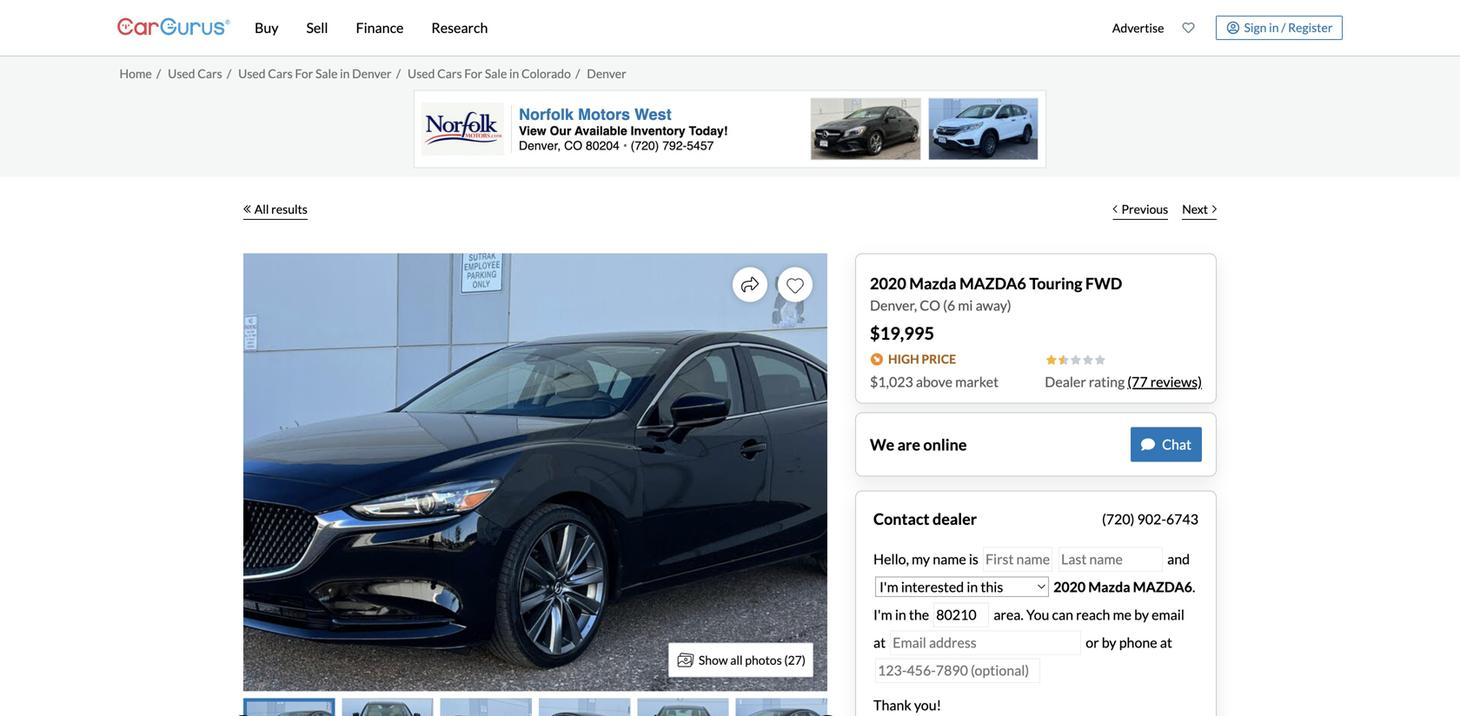 Task type: describe. For each thing, give the bounding box(es) containing it.
/ inside menu item
[[1281, 20, 1286, 35]]

or
[[1086, 634, 1099, 651]]

we
[[870, 435, 894, 454]]

/ down finance dropdown button
[[396, 66, 401, 81]]

dealer
[[1045, 373, 1086, 390]]

at inside area. you can reach me by email at
[[873, 634, 886, 651]]

thank
[[873, 697, 911, 713]]

$1,023 above market
[[870, 373, 999, 390]]

register
[[1288, 20, 1333, 35]]

/ right colorado
[[575, 66, 580, 81]]

view vehicle photo 1 image
[[243, 698, 335, 716]]

the
[[909, 606, 929, 623]]

in down sell popup button
[[340, 66, 350, 81]]

my
[[912, 551, 930, 567]]

used cars for sale in colorado link
[[408, 66, 571, 81]]

previous link
[[1106, 191, 1175, 229]]

next
[[1182, 202, 1208, 216]]

previous
[[1121, 202, 1168, 216]]

2020 for 2020 mazda mazda6
[[1053, 578, 1086, 595]]

.
[[1192, 578, 1195, 595]]

and
[[1165, 551, 1190, 567]]

2 for from the left
[[464, 66, 482, 81]]

finance button
[[342, 0, 418, 56]]

by inside area. you can reach me by email at
[[1134, 606, 1149, 623]]

6743
[[1166, 511, 1198, 528]]

2 used from the left
[[238, 66, 266, 81]]

sign
[[1244, 20, 1267, 35]]

price
[[922, 352, 956, 366]]

share image
[[741, 276, 759, 293]]

show
[[699, 653, 728, 667]]

online
[[923, 435, 967, 454]]

1 used from the left
[[168, 66, 195, 81]]

chat
[[1162, 436, 1191, 453]]

/ right used cars link
[[227, 66, 231, 81]]

(6
[[943, 297, 955, 314]]

co
[[920, 297, 940, 314]]

sell button
[[292, 0, 342, 56]]

home link
[[119, 66, 152, 81]]

home / used cars / used cars for sale in denver / used cars for sale in colorado / denver
[[119, 66, 626, 81]]

away)
[[976, 297, 1011, 314]]

3 used from the left
[[408, 66, 435, 81]]

buy button
[[241, 0, 292, 56]]

email
[[1152, 606, 1184, 623]]

touring
[[1029, 274, 1082, 293]]

mazda for 2020 mazda mazda6 touring fwd denver, co (6 mi away)
[[909, 274, 956, 293]]

(720) 902-6743
[[1102, 511, 1198, 528]]

menu bar containing buy
[[230, 0, 1103, 56]]

comment image
[[1141, 438, 1155, 451]]

are
[[897, 435, 920, 454]]

research button
[[418, 0, 502, 56]]

2 cars from the left
[[268, 66, 293, 81]]

dealer rating (77 reviews)
[[1045, 373, 1202, 390]]

hello,
[[873, 551, 909, 567]]

sell
[[306, 19, 328, 36]]

First name field
[[983, 547, 1052, 572]]

in inside menu item
[[1269, 20, 1279, 35]]

advertise
[[1112, 20, 1164, 35]]

all results link
[[243, 191, 308, 229]]

$19,995
[[870, 323, 934, 344]]

buy
[[255, 19, 278, 36]]

me
[[1113, 606, 1132, 623]]

all
[[254, 202, 269, 216]]

1 sale from the left
[[315, 66, 338, 81]]

is
[[969, 551, 978, 567]]

thank you!
[[873, 697, 941, 713]]

rating
[[1089, 373, 1125, 390]]

in left colorado
[[509, 66, 519, 81]]

cargurus logo homepage link link
[[117, 3, 230, 53]]

(77
[[1127, 373, 1148, 390]]

Last name field
[[1059, 547, 1163, 572]]

sign in / register link
[[1216, 16, 1343, 40]]

colorado
[[521, 66, 571, 81]]

chevron right image
[[1212, 205, 1217, 213]]

hello, my name is
[[873, 551, 981, 567]]

chevron left image
[[1113, 205, 1117, 213]]

2 at from the left
[[1160, 634, 1172, 651]]

show all photos (27) link
[[668, 643, 813, 677]]

902-
[[1137, 511, 1166, 528]]

dealer
[[932, 509, 977, 529]]

photos
[[745, 653, 782, 667]]

(27)
[[784, 653, 806, 667]]

Email address email field
[[890, 630, 1081, 655]]

show all photos (27)
[[699, 653, 806, 667]]

saved cars image
[[1182, 22, 1194, 34]]



Task type: vqa. For each thing, say whether or not it's contained in the screenshot.
Home
yes



Task type: locate. For each thing, give the bounding box(es) containing it.
0 horizontal spatial denver
[[352, 66, 392, 81]]

(720)
[[1102, 511, 1134, 528]]

market
[[955, 373, 999, 390]]

mazda6
[[959, 274, 1026, 293], [1133, 578, 1192, 595]]

mazda down the last name field
[[1088, 578, 1130, 595]]

mazda6 up email
[[1133, 578, 1192, 595]]

2 sale from the left
[[485, 66, 507, 81]]

menu
[[1103, 3, 1343, 52]]

cars down buy popup button
[[268, 66, 293, 81]]

advertise link
[[1103, 3, 1173, 52]]

2020 inside 2020 mazda mazda6 touring fwd denver, co (6 mi away)
[[870, 274, 906, 293]]

or by phone at
[[1086, 634, 1172, 651]]

sign in / register
[[1244, 20, 1333, 35]]

1 vertical spatial by
[[1102, 634, 1116, 651]]

denver right colorado
[[587, 66, 626, 81]]

3 cars from the left
[[437, 66, 462, 81]]

menu containing sign in / register
[[1103, 3, 1343, 52]]

for down research 'dropdown button'
[[464, 66, 482, 81]]

mi
[[958, 297, 973, 314]]

view vehicle photo 5 image
[[637, 698, 729, 716]]

2020 up "denver,"
[[870, 274, 906, 293]]

used cars link
[[168, 66, 222, 81]]

mazda6 for 2020 mazda mazda6
[[1133, 578, 1192, 595]]

2020 up can
[[1053, 578, 1086, 595]]

1 at from the left
[[873, 634, 886, 651]]

sale left colorado
[[485, 66, 507, 81]]

(77 reviews) button
[[1127, 372, 1202, 392]]

0 vertical spatial mazda
[[909, 274, 956, 293]]

by right me
[[1134, 606, 1149, 623]]

$1,023
[[870, 373, 913, 390]]

2020
[[870, 274, 906, 293], [1053, 578, 1086, 595]]

view vehicle photo 4 image
[[539, 698, 630, 716]]

1 horizontal spatial for
[[464, 66, 482, 81]]

you
[[1026, 606, 1049, 623]]

1 horizontal spatial mazda6
[[1133, 578, 1192, 595]]

vehicle full photo image
[[243, 253, 827, 691]]

0 horizontal spatial by
[[1102, 634, 1116, 651]]

denver
[[352, 66, 392, 81], [587, 66, 626, 81]]

at down i'm
[[873, 634, 886, 651]]

contact dealer
[[873, 509, 977, 529]]

sign in / register menu item
[[1204, 16, 1343, 40]]

chevron double left image
[[243, 205, 251, 213]]

for down sell popup button
[[295, 66, 313, 81]]

mazda inside 2020 mazda mazda6 touring fwd denver, co (6 mi away)
[[909, 274, 956, 293]]

high price
[[888, 352, 956, 366]]

0 horizontal spatial for
[[295, 66, 313, 81]]

1 for from the left
[[295, 66, 313, 81]]

0 vertical spatial by
[[1134, 606, 1149, 623]]

1 horizontal spatial at
[[1160, 634, 1172, 651]]

all
[[730, 653, 743, 667]]

used right home
[[168, 66, 195, 81]]

1 horizontal spatial cars
[[268, 66, 293, 81]]

1 cars from the left
[[198, 66, 222, 81]]

1 horizontal spatial used
[[238, 66, 266, 81]]

advertisement region
[[414, 90, 1046, 168]]

phone
[[1119, 634, 1157, 651]]

in right i'm
[[895, 606, 906, 623]]

mazda
[[909, 274, 956, 293], [1088, 578, 1130, 595]]

in right sign
[[1269, 20, 1279, 35]]

0 horizontal spatial mazda6
[[959, 274, 1026, 293]]

1 vertical spatial mazda6
[[1133, 578, 1192, 595]]

i'm
[[873, 606, 892, 623]]

by right or
[[1102, 634, 1116, 651]]

view vehicle photo 2 image
[[342, 698, 433, 716]]

mazda6 for 2020 mazda mazda6 touring fwd denver, co (6 mi away)
[[959, 274, 1026, 293]]

1 horizontal spatial sale
[[485, 66, 507, 81]]

1 denver from the left
[[352, 66, 392, 81]]

sale down sell popup button
[[315, 66, 338, 81]]

home
[[119, 66, 152, 81]]

1 vertical spatial mazda
[[1088, 578, 1130, 595]]

cars down cargurus logo homepage link
[[198, 66, 222, 81]]

/ right home link at the top left of page
[[156, 66, 161, 81]]

chat button
[[1131, 427, 1202, 462]]

1 horizontal spatial 2020
[[1053, 578, 1086, 595]]

2020 for 2020 mazda mazda6 touring fwd denver, co (6 mi away)
[[870, 274, 906, 293]]

2020 mazda mazda6 touring fwd denver, co (6 mi away)
[[870, 274, 1122, 314]]

0 horizontal spatial cars
[[198, 66, 222, 81]]

0 vertical spatial mazda6
[[959, 274, 1026, 293]]

mazda up co
[[909, 274, 956, 293]]

used
[[168, 66, 195, 81], [238, 66, 266, 81], [408, 66, 435, 81]]

contact
[[873, 509, 929, 529]]

at right phone
[[1160, 634, 1172, 651]]

finance
[[356, 19, 404, 36]]

mazda6 up away)
[[959, 274, 1026, 293]]

above
[[916, 373, 952, 390]]

/ left register
[[1281, 20, 1286, 35]]

you!
[[914, 697, 941, 713]]

area.
[[994, 606, 1024, 623]]

0 horizontal spatial mazda
[[909, 274, 956, 293]]

mazda for 2020 mazda mazda6
[[1088, 578, 1130, 595]]

sale
[[315, 66, 338, 81], [485, 66, 507, 81]]

1 vertical spatial 2020
[[1053, 578, 1086, 595]]

by
[[1134, 606, 1149, 623], [1102, 634, 1116, 651]]

results
[[271, 202, 308, 216]]

in
[[1269, 20, 1279, 35], [340, 66, 350, 81], [509, 66, 519, 81], [895, 606, 906, 623]]

0 horizontal spatial sale
[[315, 66, 338, 81]]

2 horizontal spatial used
[[408, 66, 435, 81]]

all results
[[254, 202, 308, 216]]

mazda6 inside 2020 mazda mazda6 touring fwd denver, co (6 mi away)
[[959, 274, 1026, 293]]

we are online
[[870, 435, 967, 454]]

view vehicle photo 3 image
[[440, 698, 532, 716]]

reach
[[1076, 606, 1110, 623]]

tab list
[[243, 698, 827, 716]]

denver,
[[870, 297, 917, 314]]

/
[[1281, 20, 1286, 35], [156, 66, 161, 81], [227, 66, 231, 81], [396, 66, 401, 81], [575, 66, 580, 81]]

used down research 'dropdown button'
[[408, 66, 435, 81]]

research
[[431, 19, 488, 36]]

area. you can reach me by email at
[[873, 606, 1184, 651]]

next link
[[1175, 191, 1224, 229]]

name
[[933, 551, 966, 567]]

in inside . i'm in the
[[895, 606, 906, 623]]

1 horizontal spatial mazda
[[1088, 578, 1130, 595]]

used cars for sale in denver link
[[238, 66, 392, 81]]

Zip code field
[[934, 603, 989, 627]]

can
[[1052, 606, 1073, 623]]

denver down finance dropdown button
[[352, 66, 392, 81]]

. i'm in the
[[873, 578, 1195, 623]]

cargurus logo homepage link image
[[117, 3, 230, 53]]

for
[[295, 66, 313, 81], [464, 66, 482, 81]]

0 horizontal spatial used
[[168, 66, 195, 81]]

0 vertical spatial 2020
[[870, 274, 906, 293]]

at
[[873, 634, 886, 651], [1160, 634, 1172, 651]]

menu bar
[[230, 0, 1103, 56]]

2 horizontal spatial cars
[[437, 66, 462, 81]]

high
[[888, 352, 919, 366]]

0 horizontal spatial at
[[873, 634, 886, 651]]

cars down research 'dropdown button'
[[437, 66, 462, 81]]

used down buy popup button
[[238, 66, 266, 81]]

cars
[[198, 66, 222, 81], [268, 66, 293, 81], [437, 66, 462, 81]]

2 denver from the left
[[587, 66, 626, 81]]

1 horizontal spatial by
[[1134, 606, 1149, 623]]

1 horizontal spatial denver
[[587, 66, 626, 81]]

fwd
[[1085, 274, 1122, 293]]

reviews)
[[1150, 373, 1202, 390]]

2020 mazda mazda6
[[1053, 578, 1192, 595]]

Phone (optional) telephone field
[[875, 658, 1040, 683]]

0 horizontal spatial 2020
[[870, 274, 906, 293]]

user icon image
[[1226, 21, 1239, 34]]

view vehicle photo 6 image
[[736, 698, 827, 716]]



